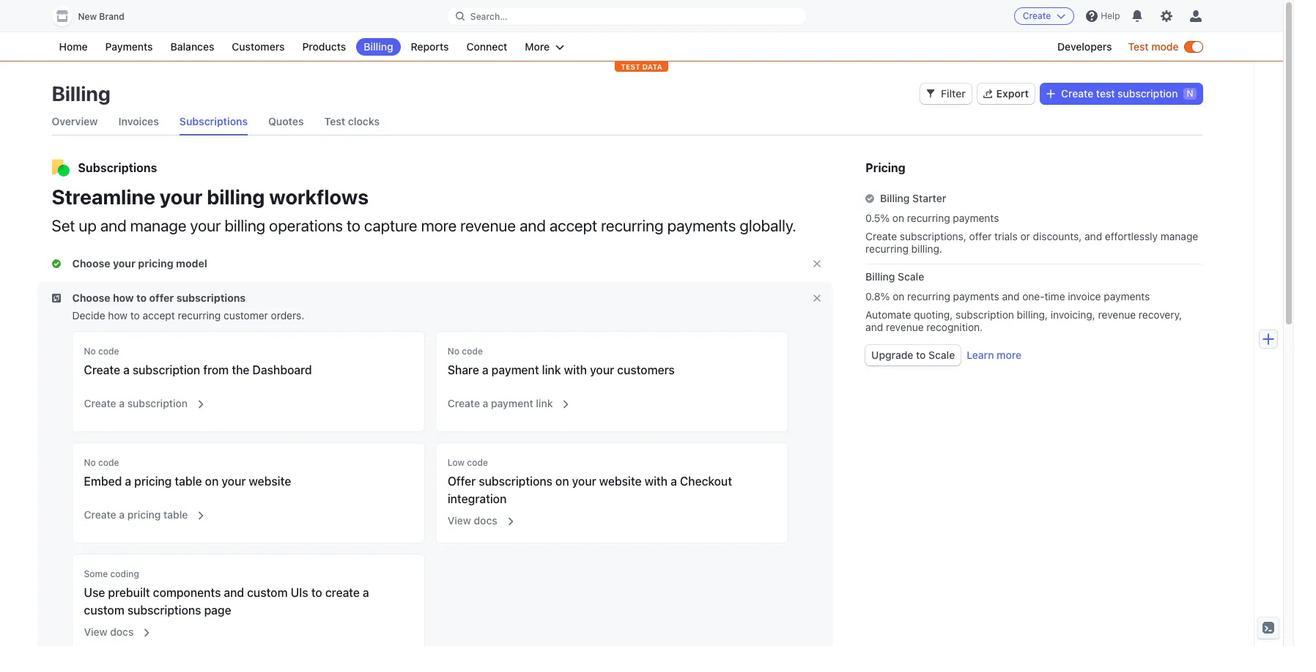 Task type: describe. For each thing, give the bounding box(es) containing it.
your inside choose your pricing model dropdown button
[[113, 257, 136, 270]]

upgrade
[[872, 349, 914, 361]]

create a payment link
[[448, 397, 553, 410]]

workflows
[[269, 185, 369, 209]]

create for create a pricing table
[[84, 509, 116, 521]]

no code create a subscription from the dashboard
[[84, 346, 312, 377]]

learn
[[967, 349, 994, 361]]

use
[[84, 586, 105, 600]]

starter
[[913, 192, 946, 204]]

billing.
[[912, 243, 943, 255]]

pricing
[[866, 161, 906, 174]]

link inside button
[[536, 397, 553, 410]]

no for share a payment link with your customers
[[448, 346, 460, 357]]

subscription inside billing scale 0.8% on recurring payments and one-time invoice payments automate quoting, subscription billing, invoicing, revenue recovery, and revenue recognition.
[[956, 309, 1014, 321]]

view docs button for subscriptions
[[439, 505, 516, 531]]

share
[[448, 364, 479, 377]]

pricing inside no code embed a pricing table on your website
[[134, 475, 172, 488]]

subscriptions link
[[179, 108, 248, 135]]

create inside 0.5% on recurring payments create subscriptions, offer trials or discounts, and effortlessly manage recurring billing.
[[866, 230, 897, 243]]

test
[[1096, 87, 1115, 100]]

choose your pricing model
[[72, 257, 207, 270]]

payment inside create a payment link button
[[491, 397, 533, 410]]

payments up recovery,
[[1104, 290, 1150, 303]]

the
[[232, 364, 250, 377]]

a inside low code offer subscriptions on your website with a checkout integration
[[671, 475, 677, 488]]

choose how to offer subscriptions
[[72, 292, 246, 304]]

test for test clocks
[[324, 115, 345, 128]]

create a subscription button
[[75, 388, 206, 414]]

offer
[[448, 475, 476, 488]]

developers link
[[1050, 38, 1120, 56]]

0 vertical spatial custom
[[247, 586, 288, 600]]

decide
[[72, 309, 105, 322]]

your inside no code embed a pricing table on your website
[[222, 475, 246, 488]]

website inside low code offer subscriptions on your website with a checkout integration
[[599, 475, 642, 488]]

view docs for offer subscriptions on your website with a checkout integration
[[448, 515, 497, 527]]

more button
[[518, 38, 572, 56]]

home
[[59, 40, 88, 53]]

code for embed
[[98, 457, 119, 468]]

view docs button for prebuilt
[[75, 616, 152, 643]]

svg image for choose how to offer subscriptions
[[52, 294, 60, 303]]

upgrade to scale
[[872, 349, 955, 361]]

recovery,
[[1139, 309, 1182, 321]]

0.8%
[[866, 290, 890, 303]]

customers
[[617, 364, 675, 377]]

payments
[[105, 40, 153, 53]]

no for create a subscription from the dashboard
[[84, 346, 96, 357]]

help button
[[1081, 4, 1126, 28]]

scale inside billing scale 0.8% on recurring payments and one-time invoice payments automate quoting, subscription billing, invoicing, revenue recovery, and revenue recognition.
[[898, 270, 924, 283]]

0.5%
[[866, 212, 890, 224]]

1 vertical spatial billing
[[225, 216, 265, 235]]

discounts,
[[1033, 230, 1082, 243]]

invoicing,
[[1051, 309, 1096, 321]]

pricing for model
[[138, 257, 173, 270]]

time
[[1045, 290, 1065, 303]]

to inside dropdown button
[[136, 292, 147, 304]]

create test subscription
[[1061, 87, 1178, 100]]

choose how to offer subscriptions button
[[52, 291, 249, 306]]

create for create
[[1023, 10, 1051, 21]]

products link
[[295, 38, 353, 56]]

new brand
[[78, 11, 124, 22]]

code for offer
[[467, 457, 488, 468]]

billing link
[[356, 38, 401, 56]]

table inside no code embed a pricing table on your website
[[175, 475, 202, 488]]

developers
[[1058, 40, 1112, 53]]

payments inside streamline your billing workflows set up and manage your billing operations to capture more revenue and accept recurring payments globally.
[[667, 216, 736, 235]]

integration
[[448, 493, 507, 506]]

test for test mode
[[1128, 40, 1149, 53]]

how for choose
[[113, 292, 134, 304]]

page
[[204, 604, 231, 617]]

effortlessly
[[1105, 230, 1158, 243]]

link inside no code share a payment link with your customers
[[542, 364, 561, 377]]

recurring inside streamline your billing workflows set up and manage your billing operations to capture more revenue and accept recurring payments globally.
[[601, 216, 664, 235]]

overview link
[[52, 108, 98, 135]]

balances link
[[163, 38, 222, 56]]

create button
[[1014, 7, 1075, 25]]

brand
[[99, 11, 124, 22]]

offer inside 0.5% on recurring payments create subscriptions, offer trials or discounts, and effortlessly manage recurring billing.
[[969, 230, 992, 243]]

or
[[1021, 230, 1030, 243]]

pricing for table
[[127, 509, 161, 521]]

test clocks
[[324, 115, 380, 128]]

components
[[153, 586, 221, 600]]

2 horizontal spatial revenue
[[1098, 309, 1136, 321]]

connect link
[[459, 38, 515, 56]]

docs for subscriptions
[[474, 515, 497, 527]]

manage inside streamline your billing workflows set up and manage your billing operations to capture more revenue and accept recurring payments globally.
[[130, 216, 186, 235]]

test
[[621, 62, 640, 71]]

customer
[[224, 309, 268, 322]]

mode
[[1152, 40, 1179, 53]]

billing,
[[1017, 309, 1048, 321]]

export
[[997, 87, 1029, 100]]

on inside no code embed a pricing table on your website
[[205, 475, 219, 488]]

customers link
[[225, 38, 292, 56]]

clocks
[[348, 115, 380, 128]]

new
[[78, 11, 97, 22]]

invoices link
[[118, 108, 159, 135]]

learn more link
[[967, 348, 1022, 363]]

overview
[[52, 115, 98, 128]]

accept inside streamline your billing workflows set up and manage your billing operations to capture more revenue and accept recurring payments globally.
[[550, 216, 597, 235]]

test clocks link
[[324, 108, 380, 135]]

recurring inside billing scale 0.8% on recurring payments and one-time invoice payments automate quoting, subscription billing, invoicing, revenue recovery, and revenue recognition.
[[907, 290, 951, 303]]

model
[[176, 257, 207, 270]]

payment inside no code share a payment link with your customers
[[492, 364, 539, 377]]

1 vertical spatial scale
[[929, 349, 955, 361]]

create for create a subscription
[[84, 397, 116, 410]]

view for offer subscriptions on your website with a checkout integration
[[448, 515, 471, 527]]

1 horizontal spatial revenue
[[886, 321, 924, 333]]

payments link
[[98, 38, 160, 56]]

choose your pricing model button
[[52, 257, 210, 271]]

globally.
[[740, 216, 796, 235]]

checkout
[[680, 475, 732, 488]]

code for share
[[462, 346, 483, 357]]

help
[[1101, 10, 1120, 21]]

embed
[[84, 475, 122, 488]]

0 horizontal spatial subscriptions
[[78, 161, 157, 174]]

create inside no code create a subscription from the dashboard
[[84, 364, 120, 377]]

create
[[325, 586, 360, 600]]

subscriptions inside dropdown button
[[176, 292, 246, 304]]

subscription inside button
[[127, 397, 188, 410]]

filter
[[941, 87, 966, 100]]

to down choose how to offer subscriptions dropdown button
[[130, 309, 140, 322]]

decide how to accept recurring customer orders.
[[72, 309, 304, 322]]

create for create test subscription
[[1061, 87, 1094, 100]]

dashboard
[[252, 364, 312, 377]]

data
[[642, 62, 662, 71]]

test mode
[[1128, 40, 1179, 53]]

choose for choose your pricing model
[[72, 257, 110, 270]]



Task type: vqa. For each thing, say whether or not it's contained in the screenshot.


Task type: locate. For each thing, give the bounding box(es) containing it.
0 vertical spatial docs
[[474, 515, 497, 527]]

pricing up the choose how to offer subscriptions
[[138, 257, 173, 270]]

subscription right test
[[1118, 87, 1178, 100]]

0 vertical spatial with
[[564, 364, 587, 377]]

subscription down no code create a subscription from the dashboard
[[127, 397, 188, 410]]

1 horizontal spatial more
[[997, 349, 1022, 361]]

subscriptions
[[179, 115, 248, 128], [78, 161, 157, 174]]

one-
[[1023, 290, 1045, 303]]

learn more
[[967, 349, 1022, 361]]

0 vertical spatial accept
[[550, 216, 597, 235]]

1 horizontal spatial test
[[1128, 40, 1149, 53]]

more right learn
[[997, 349, 1022, 361]]

0 horizontal spatial test
[[324, 115, 345, 128]]

svg image
[[926, 89, 935, 98], [1047, 89, 1055, 98], [52, 260, 60, 268], [52, 294, 60, 303]]

2 vertical spatial subscriptions
[[127, 604, 201, 617]]

link up create a payment link button
[[542, 364, 561, 377]]

0 vertical spatial view
[[448, 515, 471, 527]]

0 horizontal spatial custom
[[84, 604, 124, 617]]

table up create a pricing table button
[[175, 475, 202, 488]]

0 vertical spatial link
[[542, 364, 561, 377]]

pricing inside create a pricing table button
[[127, 509, 161, 521]]

svg image for filter
[[926, 89, 935, 98]]

1 vertical spatial test
[[324, 115, 345, 128]]

home link
[[52, 38, 95, 56]]

link down no code share a payment link with your customers
[[536, 397, 553, 410]]

view docs button down the 'prebuilt'
[[75, 616, 152, 643]]

0 horizontal spatial accept
[[143, 309, 175, 322]]

0 horizontal spatial view docs
[[84, 626, 134, 638]]

0 horizontal spatial scale
[[898, 270, 924, 283]]

0 vertical spatial subscriptions
[[176, 292, 246, 304]]

1 horizontal spatial manage
[[1161, 230, 1198, 243]]

1 horizontal spatial accept
[[550, 216, 597, 235]]

table
[[175, 475, 202, 488], [164, 509, 188, 521]]

docs for prebuilt
[[110, 626, 134, 638]]

manage up the "choose your pricing model"
[[130, 216, 186, 235]]

test left mode at the top
[[1128, 40, 1149, 53]]

search…
[[470, 11, 508, 22]]

view docs button down 'offer'
[[439, 505, 516, 531]]

a inside no code share a payment link with your customers
[[482, 364, 489, 377]]

1 vertical spatial with
[[645, 475, 668, 488]]

0 horizontal spatial docs
[[110, 626, 134, 638]]

payments up trials
[[953, 212, 999, 224]]

more
[[525, 40, 550, 53]]

1 choose from the top
[[72, 257, 110, 270]]

billing up overview
[[52, 81, 111, 106]]

1 vertical spatial custom
[[84, 604, 124, 617]]

no code share a payment link with your customers
[[448, 346, 675, 377]]

svg image inside choose your pricing model dropdown button
[[52, 260, 60, 268]]

1 vertical spatial subscriptions
[[78, 161, 157, 174]]

view docs for use prebuilt components and custom uis to create a custom subscriptions page
[[84, 626, 134, 638]]

code down decide
[[98, 346, 119, 357]]

docs down the 'prebuilt'
[[110, 626, 134, 638]]

0 vertical spatial view docs button
[[439, 505, 516, 531]]

offer inside dropdown button
[[149, 292, 174, 304]]

some
[[84, 569, 108, 580]]

subscription inside no code create a subscription from the dashboard
[[133, 364, 200, 377]]

link
[[542, 364, 561, 377], [536, 397, 553, 410]]

how
[[113, 292, 134, 304], [108, 309, 128, 322]]

choose down up
[[72, 257, 110, 270]]

pricing inside choose your pricing model dropdown button
[[138, 257, 173, 270]]

subscriptions left quotes
[[179, 115, 248, 128]]

1 vertical spatial offer
[[149, 292, 174, 304]]

1 horizontal spatial scale
[[929, 349, 955, 361]]

invoice
[[1068, 290, 1101, 303]]

1 vertical spatial link
[[536, 397, 553, 410]]

code inside no code create a subscription from the dashboard
[[98, 346, 119, 357]]

payment
[[492, 364, 539, 377], [491, 397, 533, 410]]

create a pricing table button
[[75, 499, 206, 526]]

test left clocks
[[324, 115, 345, 128]]

no up share
[[448, 346, 460, 357]]

more
[[421, 216, 457, 235], [997, 349, 1022, 361]]

1 vertical spatial more
[[997, 349, 1022, 361]]

create for create a payment link
[[448, 397, 480, 410]]

view docs down integration
[[448, 515, 497, 527]]

code up share
[[462, 346, 483, 357]]

payment up create a payment link button
[[492, 364, 539, 377]]

test
[[1128, 40, 1149, 53], [324, 115, 345, 128]]

0 vertical spatial offer
[[969, 230, 992, 243]]

0 vertical spatial subscriptions
[[179, 115, 248, 128]]

to right 'uis'
[[311, 586, 322, 600]]

test data
[[621, 62, 662, 71]]

2 payment from the top
[[491, 397, 533, 410]]

subscriptions up streamline
[[78, 161, 157, 174]]

to left capture
[[347, 216, 361, 235]]

code inside low code offer subscriptions on your website with a checkout integration
[[467, 457, 488, 468]]

Search… text field
[[447, 7, 807, 25]]

no inside no code create a subscription from the dashboard
[[84, 346, 96, 357]]

low code offer subscriptions on your website with a checkout integration
[[448, 457, 732, 506]]

on inside 0.5% on recurring payments create subscriptions, offer trials or discounts, and effortlessly manage recurring billing.
[[893, 212, 905, 224]]

pricing up create a pricing table button
[[134, 475, 172, 488]]

no up embed
[[84, 457, 96, 468]]

offer
[[969, 230, 992, 243], [149, 292, 174, 304]]

to inside streamline your billing workflows set up and manage your billing operations to capture more revenue and accept recurring payments globally.
[[347, 216, 361, 235]]

2 choose from the top
[[72, 292, 110, 304]]

with
[[564, 364, 587, 377], [645, 475, 668, 488]]

0 horizontal spatial with
[[564, 364, 587, 377]]

1 horizontal spatial offer
[[969, 230, 992, 243]]

a inside no code embed a pricing table on your website
[[125, 475, 131, 488]]

on inside billing scale 0.8% on recurring payments and one-time invoice payments automate quoting, subscription billing, invoicing, revenue recovery, and revenue recognition.
[[893, 290, 905, 303]]

0 vertical spatial payment
[[492, 364, 539, 377]]

view down integration
[[448, 515, 471, 527]]

table inside create a pricing table button
[[164, 509, 188, 521]]

no for embed a pricing table on your website
[[84, 457, 96, 468]]

how right decide
[[108, 309, 128, 322]]

1 horizontal spatial subscriptions
[[179, 115, 248, 128]]

0 horizontal spatial offer
[[149, 292, 174, 304]]

custom down use
[[84, 604, 124, 617]]

choose up decide
[[72, 292, 110, 304]]

subscriptions inside tab list
[[179, 115, 248, 128]]

and inside 0.5% on recurring payments create subscriptions, offer trials or discounts, and effortlessly manage recurring billing.
[[1085, 230, 1102, 243]]

your inside low code offer subscriptions on your website with a checkout integration
[[572, 475, 596, 488]]

Search… search field
[[447, 7, 807, 25]]

payments inside 0.5% on recurring payments create subscriptions, offer trials or discounts, and effortlessly manage recurring billing.
[[953, 212, 999, 224]]

1 vertical spatial choose
[[72, 292, 110, 304]]

on
[[893, 212, 905, 224], [893, 290, 905, 303], [205, 475, 219, 488], [556, 475, 569, 488]]

a inside some coding use prebuilt components and custom uis to create a custom subscriptions page
[[363, 586, 369, 600]]

payments up recognition.
[[953, 290, 999, 303]]

no inside no code share a payment link with your customers
[[448, 346, 460, 357]]

manage right effortlessly
[[1161, 230, 1198, 243]]

svg image inside choose how to offer subscriptions dropdown button
[[52, 294, 60, 303]]

with left checkout
[[645, 475, 668, 488]]

revenue inside streamline your billing workflows set up and manage your billing operations to capture more revenue and accept recurring payments globally.
[[460, 216, 516, 235]]

1 vertical spatial payment
[[491, 397, 533, 410]]

1 vertical spatial docs
[[110, 626, 134, 638]]

to right upgrade
[[916, 349, 926, 361]]

view docs down use
[[84, 626, 134, 638]]

2 website from the left
[[599, 475, 642, 488]]

code inside no code embed a pricing table on your website
[[98, 457, 119, 468]]

1 vertical spatial subscriptions
[[479, 475, 553, 488]]

recurring
[[907, 212, 950, 224], [601, 216, 664, 235], [866, 243, 909, 255], [907, 290, 951, 303], [178, 309, 221, 322]]

pricing down no code embed a pricing table on your website
[[127, 509, 161, 521]]

quotes
[[268, 115, 304, 128]]

tab list
[[52, 108, 1202, 136]]

billing up 0.8%
[[866, 270, 895, 283]]

create a pricing table
[[84, 509, 188, 521]]

code up embed
[[98, 457, 119, 468]]

revenue
[[460, 216, 516, 235], [1098, 309, 1136, 321], [886, 321, 924, 333]]

payments
[[953, 212, 999, 224], [667, 216, 736, 235], [953, 290, 999, 303], [1104, 290, 1150, 303]]

1 horizontal spatial with
[[645, 475, 668, 488]]

scale down recognition.
[[929, 349, 955, 361]]

1 website from the left
[[249, 475, 291, 488]]

view for use prebuilt components and custom uis to create a custom subscriptions page
[[84, 626, 107, 638]]

with inside low code offer subscriptions on your website with a checkout integration
[[645, 475, 668, 488]]

svg image inside filter popup button
[[926, 89, 935, 98]]

offer left trials
[[969, 230, 992, 243]]

export button
[[977, 84, 1035, 104]]

no down decide
[[84, 346, 96, 357]]

how inside dropdown button
[[113, 292, 134, 304]]

1 horizontal spatial docs
[[474, 515, 497, 527]]

docs
[[474, 515, 497, 527], [110, 626, 134, 638]]

1 vertical spatial view
[[84, 626, 107, 638]]

a inside no code create a subscription from the dashboard
[[123, 364, 130, 377]]

and inside some coding use prebuilt components and custom uis to create a custom subscriptions page
[[224, 586, 244, 600]]

no code embed a pricing table on your website
[[84, 457, 291, 488]]

1 vertical spatial accept
[[143, 309, 175, 322]]

how for decide
[[108, 309, 128, 322]]

payments left globally.
[[667, 216, 736, 235]]

to inside some coding use prebuilt components and custom uis to create a custom subscriptions page
[[311, 586, 322, 600]]

1 horizontal spatial custom
[[247, 586, 288, 600]]

choose for choose how to offer subscriptions
[[72, 292, 110, 304]]

low
[[448, 457, 465, 468]]

code right the low
[[467, 457, 488, 468]]

scale down billing.
[[898, 270, 924, 283]]

some coding use prebuilt components and custom uis to create a custom subscriptions page
[[84, 569, 369, 617]]

create a payment link button
[[439, 388, 571, 414]]

svg image for choose your pricing model
[[52, 260, 60, 268]]

0 vertical spatial billing
[[207, 185, 265, 209]]

0 vertical spatial more
[[421, 216, 457, 235]]

1 horizontal spatial view docs button
[[439, 505, 516, 531]]

subscriptions down components
[[127, 604, 201, 617]]

0 vertical spatial pricing
[[138, 257, 173, 270]]

a
[[123, 364, 130, 377], [482, 364, 489, 377], [119, 397, 125, 410], [483, 397, 488, 410], [125, 475, 131, 488], [671, 475, 677, 488], [119, 509, 125, 521], [363, 586, 369, 600]]

more right capture
[[421, 216, 457, 235]]

your inside no code share a payment link with your customers
[[590, 364, 614, 377]]

view
[[448, 515, 471, 527], [84, 626, 107, 638]]

prebuilt
[[108, 586, 150, 600]]

with inside no code share a payment link with your customers
[[564, 364, 587, 377]]

0 horizontal spatial view
[[84, 626, 107, 638]]

subscriptions inside some coding use prebuilt components and custom uis to create a custom subscriptions page
[[127, 604, 201, 617]]

manage inside 0.5% on recurring payments create subscriptions, offer trials or discounts, and effortlessly manage recurring billing.
[[1161, 230, 1198, 243]]

1 vertical spatial view docs
[[84, 626, 134, 638]]

tab list containing overview
[[52, 108, 1202, 136]]

no inside no code embed a pricing table on your website
[[84, 457, 96, 468]]

on inside low code offer subscriptions on your website with a checkout integration
[[556, 475, 569, 488]]

0.5% on recurring payments create subscriptions, offer trials or discounts, and effortlessly manage recurring billing.
[[866, 212, 1198, 255]]

view docs button
[[439, 505, 516, 531], [75, 616, 152, 643]]

code inside no code share a payment link with your customers
[[462, 346, 483, 357]]

billing left reports
[[364, 40, 393, 53]]

payment down no code share a payment link with your customers
[[491, 397, 533, 410]]

code for create
[[98, 346, 119, 357]]

1 vertical spatial how
[[108, 309, 128, 322]]

automate
[[866, 309, 911, 321]]

0 vertical spatial choose
[[72, 257, 110, 270]]

operations
[[269, 216, 343, 235]]

reports
[[411, 40, 449, 53]]

1 horizontal spatial view docs
[[448, 515, 497, 527]]

subscription up learn
[[956, 309, 1014, 321]]

orders.
[[271, 309, 304, 322]]

0 horizontal spatial more
[[421, 216, 457, 235]]

subscriptions up decide how to accept recurring customer orders.
[[176, 292, 246, 304]]

code
[[98, 346, 119, 357], [462, 346, 483, 357], [98, 457, 119, 468], [467, 457, 488, 468]]

billing inside billing scale 0.8% on recurring payments and one-time invoice payments automate quoting, subscription billing, invoicing, revenue recovery, and revenue recognition.
[[866, 270, 895, 283]]

invoices
[[118, 115, 159, 128]]

subscriptions up integration
[[479, 475, 553, 488]]

0 horizontal spatial website
[[249, 475, 291, 488]]

from
[[203, 364, 229, 377]]

2 vertical spatial pricing
[[127, 509, 161, 521]]

to down the "choose your pricing model"
[[136, 292, 147, 304]]

1 vertical spatial pricing
[[134, 475, 172, 488]]

0 horizontal spatial manage
[[130, 216, 186, 235]]

filter button
[[921, 84, 972, 104]]

offer up decide how to accept recurring customer orders.
[[149, 292, 174, 304]]

subscription up create a subscription button
[[133, 364, 200, 377]]

website inside no code embed a pricing table on your website
[[249, 475, 291, 488]]

uis
[[291, 586, 308, 600]]

how down choose your pricing model dropdown button
[[113, 292, 134, 304]]

1 horizontal spatial website
[[599, 475, 642, 488]]

1 horizontal spatial view
[[448, 515, 471, 527]]

quoting,
[[914, 309, 953, 321]]

n
[[1187, 88, 1194, 99]]

upgrade to scale link
[[866, 345, 961, 366]]

docs down integration
[[474, 515, 497, 527]]

0 vertical spatial view docs
[[448, 515, 497, 527]]

0 vertical spatial test
[[1128, 40, 1149, 53]]

website
[[249, 475, 291, 488], [599, 475, 642, 488]]

1 vertical spatial table
[[164, 509, 188, 521]]

streamline your billing workflows set up and manage your billing operations to capture more revenue and accept recurring payments globally.
[[52, 185, 796, 235]]

0 vertical spatial how
[[113, 292, 134, 304]]

1 payment from the top
[[492, 364, 539, 377]]

set
[[52, 216, 75, 235]]

0 vertical spatial scale
[[898, 270, 924, 283]]

subscriptions,
[[900, 230, 967, 243]]

view down use
[[84, 626, 107, 638]]

subscriptions
[[176, 292, 246, 304], [479, 475, 553, 488], [127, 604, 201, 617]]

capture
[[364, 216, 417, 235]]

products
[[302, 40, 346, 53]]

balances
[[170, 40, 214, 53]]

customers
[[232, 40, 285, 53]]

custom left 'uis'
[[247, 586, 288, 600]]

1 vertical spatial view docs button
[[75, 616, 152, 643]]

table down no code embed a pricing table on your website
[[164, 509, 188, 521]]

test inside "link"
[[324, 115, 345, 128]]

subscriptions inside low code offer subscriptions on your website with a checkout integration
[[479, 475, 553, 488]]

quotes link
[[268, 108, 304, 135]]

0 vertical spatial table
[[175, 475, 202, 488]]

billing starter
[[880, 192, 946, 204]]

new brand button
[[52, 6, 139, 26]]

more inside streamline your billing workflows set up and manage your billing operations to capture more revenue and accept recurring payments globally.
[[421, 216, 457, 235]]

with left the customers
[[564, 364, 587, 377]]

0 horizontal spatial revenue
[[460, 216, 516, 235]]

scale
[[898, 270, 924, 283], [929, 349, 955, 361]]

up
[[79, 216, 97, 235]]

0 horizontal spatial view docs button
[[75, 616, 152, 643]]

billing up 0.5%
[[880, 192, 910, 204]]



